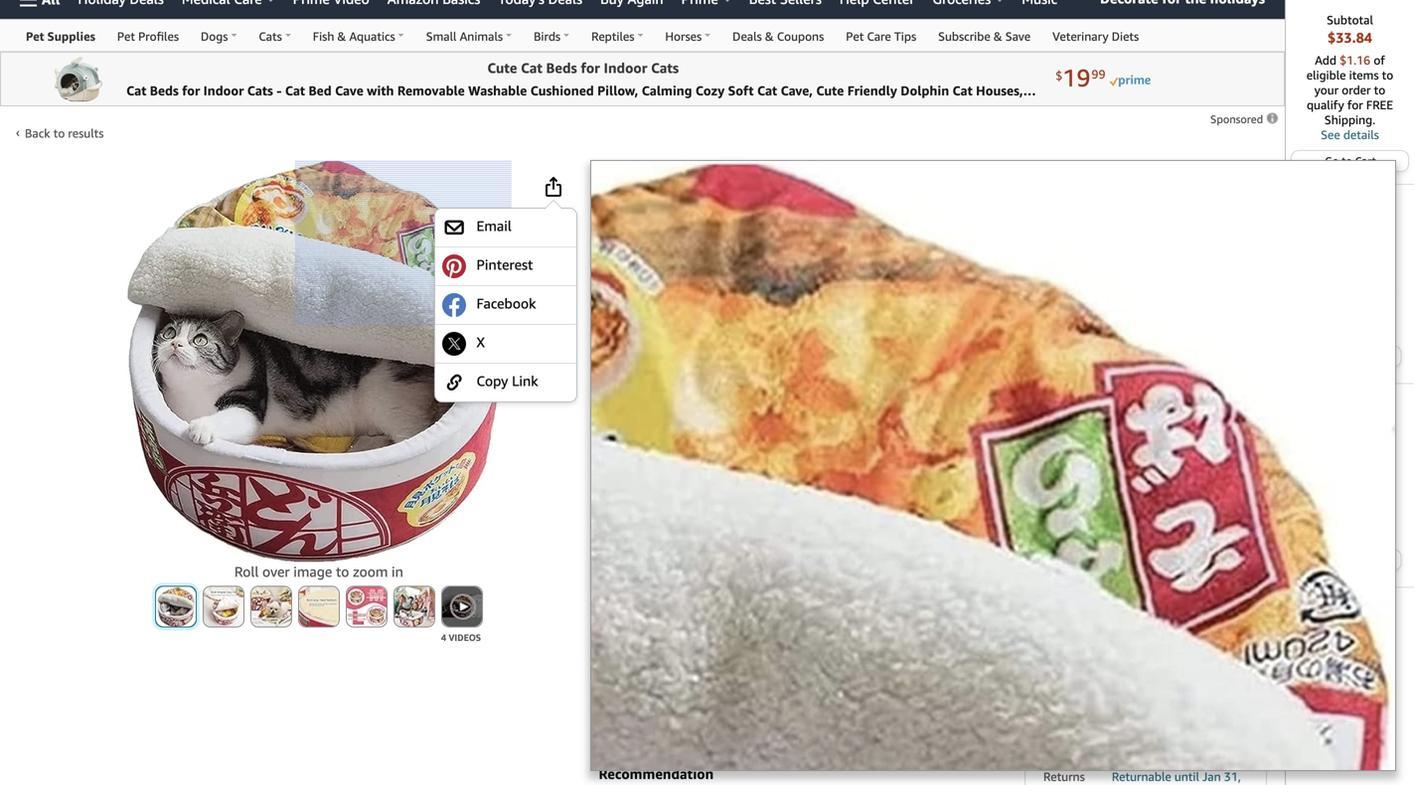 Task type: locate. For each thing, give the bounding box(es) containing it.
cart for go to cart
[[1356, 155, 1377, 168]]

None submit
[[1374, 347, 1401, 366], [1374, 550, 1401, 570], [156, 587, 196, 627], [204, 587, 243, 627], [251, 587, 291, 627], [299, 587, 339, 627], [347, 587, 387, 627], [394, 587, 434, 627], [442, 587, 482, 627], [1374, 347, 1401, 366], [1374, 550, 1401, 570], [156, 587, 196, 627], [204, 587, 243, 627], [251, 587, 291, 627], [299, 587, 339, 627], [347, 587, 387, 627], [394, 587, 434, 627], [442, 587, 482, 627]]

寵幸 up 4.6 button
[[654, 321, 682, 337]]

0 vertical spatial -
[[1081, 477, 1086, 494]]

2 option group from the top
[[593, 665, 999, 711]]

dog
[[765, 162, 809, 190]]

1 horizontal spatial /
[[1148, 325, 1153, 339]]

dogs inside navigation navigation
[[201, 29, 228, 43]]

for down cats,removable
[[803, 257, 834, 286]]

details
[[1344, 128, 1380, 142]]

$60
[[625, 511, 649, 528]]

1 vertical spatial $
[[599, 440, 607, 455]]

0 vertical spatial and
[[670, 193, 710, 222]]

am up mins
[[1056, 477, 1077, 494]]

medium up red)
[[908, 257, 996, 286]]

in right zoom
[[392, 564, 403, 580]]

0 horizontal spatial 26
[[607, 435, 639, 468]]

1 horizontal spatial dropdown image
[[1343, 556, 1353, 564]]

1 horizontal spatial 1
[[1319, 554, 1325, 566]]

80 down bought
[[639, 440, 654, 455]]

& for subscribe
[[994, 29, 1003, 43]]

寵幸 inside ramen noodle dog & cat bed,keep warm and super soft creative pet nest for indoor cats,removable washable cushion for small medium large dogs and cats (medium, red) visit the 寵幸 store
[[654, 321, 682, 337]]

$26.80 down delivery "link"
[[1107, 325, 1144, 339]]

x image
[[442, 332, 466, 356]]

/ up sunday,
[[1148, 325, 1153, 339]]

free down order
[[1367, 98, 1394, 112]]

medium inside breed recommendation medium
[[720, 746, 771, 762]]

80 down delivery "link"
[[1084, 320, 1099, 335]]

free returns for leftmost free returns button
[[599, 478, 686, 494]]

see details link
[[1296, 127, 1405, 142]]

0 horizontal spatial large
[[599, 289, 659, 318]]

1 horizontal spatial free returns
[[1044, 354, 1131, 370]]

0 vertical spatial (
[[1103, 325, 1107, 339]]

& left cat
[[815, 162, 833, 190]]

dropdown image
[[1343, 556, 1353, 564], [1090, 618, 1100, 626]]

1 horizontal spatial $ 26 80 ( $26.80 / count)
[[1044, 315, 1193, 348]]

1 vertical spatial count)
[[714, 445, 751, 459]]

brand
[[599, 720, 638, 737]]

dogs up store
[[665, 289, 720, 318]]

1 horizontal spatial cart
[[1356, 155, 1377, 168]]

in left past
[[672, 400, 683, 414]]

cart down details
[[1356, 155, 1377, 168]]

( down delivery "link"
[[1103, 325, 1107, 339]]

pay
[[737, 511, 759, 528]]

size: medium
[[601, 571, 687, 588]]

care
[[867, 29, 891, 43]]

for right approval
[[897, 511, 916, 528]]

cats
[[259, 29, 282, 43], [773, 289, 820, 318]]

& right fish
[[338, 29, 346, 43]]

0 horizontal spatial and
[[670, 193, 710, 222]]

cart for add to cart
[[1156, 653, 1180, 668]]

/ down past
[[706, 445, 711, 459]]

results
[[68, 126, 104, 140]]

‹ back to results
[[16, 125, 104, 140]]

fish & aquatics link
[[302, 20, 415, 51]]

寵幸 right 'beds'
[[813, 367, 841, 383]]

1 horizontal spatial count)
[[1156, 325, 1193, 339]]

fish & aquatics
[[313, 29, 395, 43]]

blue image
[[600, 670, 636, 706]]

to up location
[[1122, 529, 1134, 543]]

location
[[1107, 547, 1151, 561]]

by up or
[[1044, 425, 1059, 442]]

0 vertical spatial count)
[[1156, 325, 1193, 339]]

small
[[426, 29, 457, 43], [840, 257, 902, 286]]

to inside ‹ back to results
[[53, 126, 65, 140]]

1 horizontal spatial large
[[697, 605, 732, 621]]

0 horizontal spatial small
[[426, 29, 457, 43]]

subtotal $33.84
[[1327, 13, 1374, 46]]

寵幸 down yellow white 'image'
[[720, 720, 748, 737]]

( down the '700+ bought in past month'
[[661, 445, 665, 459]]

1 horizontal spatial am
[[1102, 477, 1123, 494]]

1 horizontal spatial small
[[840, 257, 902, 286]]

0 vertical spatial small
[[426, 29, 457, 43]]

horses link
[[655, 20, 722, 51]]

700+ bought in past month
[[599, 400, 748, 414]]

delivery
[[1079, 386, 1129, 402], [1110, 457, 1160, 474]]

0 horizontal spatial /
[[706, 445, 711, 459]]

1 vertical spatial cats
[[773, 289, 820, 318]]

option group
[[593, 593, 999, 633], [593, 665, 999, 711]]

1 inside navigation navigation
[[1319, 554, 1325, 566]]

0 horizontal spatial free returns
[[599, 478, 686, 494]]

cart inside the go to cart link
[[1356, 155, 1377, 168]]

back to results link
[[25, 126, 104, 140]]

0 horizontal spatial dropdown image
[[1090, 618, 1100, 626]]

- left 8
[[1081, 477, 1086, 494]]

medium button
[[600, 598, 674, 628]]

yellow white image
[[695, 670, 731, 706]]

4 inside or fastest delivery overnight 4 am - 8 am . order within
[[1044, 477, 1052, 494]]

small left animals
[[426, 29, 457, 43]]

ramen
[[599, 162, 674, 190]]

for up washable
[[654, 225, 686, 254]]

copy link link
[[442, 371, 569, 394]]

1 vertical spatial dropdown image
[[1090, 618, 1100, 626]]

4 down or
[[1044, 477, 1052, 494]]

1 horizontal spatial amazon
[[1063, 425, 1114, 442]]

am
[[1056, 477, 1077, 494], [1102, 477, 1123, 494]]

overnight
[[1164, 457, 1230, 474]]

& for deals
[[765, 29, 774, 43]]

1 vertical spatial 1
[[1079, 616, 1085, 629]]

to up buy now
[[1140, 653, 1152, 668]]

add up buy
[[1113, 653, 1136, 668]]

free returns button up $60
[[599, 476, 698, 496]]

0 vertical spatial cart
[[1356, 155, 1377, 168]]

1 vertical spatial small
[[840, 257, 902, 286]]

update
[[1065, 547, 1104, 561]]

of
[[1374, 53, 1386, 67]]

and down noodle at the top of page
[[670, 193, 710, 222]]

order
[[1130, 477, 1167, 494]]

go to cart
[[1325, 155, 1377, 168]]

pet inside ramen noodle dog & cat bed,keep warm and super soft creative pet nest for indoor cats,removable washable cushion for small medium large dogs and cats (medium, red) visit the 寵幸 store
[[932, 193, 968, 222]]

instantly:
[[675, 511, 733, 528]]

bought
[[630, 400, 669, 414]]

1 vertical spatial $ 26 80 ( $26.80 / count)
[[599, 435, 751, 468]]

1 vertical spatial option group
[[593, 665, 999, 711]]

1 vertical spatial in
[[672, 400, 683, 414]]

& left save
[[994, 29, 1003, 43]]

0 vertical spatial option group
[[593, 593, 999, 633]]

0 vertical spatial $26.80
[[1107, 325, 1144, 339]]

cart up now
[[1156, 653, 1180, 668]]

1 vertical spatial $26.80
[[665, 445, 703, 459]]

1 am from the left
[[1056, 477, 1077, 494]]

amazon inside on orders shipped by amazon over $35
[[1063, 425, 1114, 442]]

1 vertical spatial by
[[1044, 425, 1059, 442]]

& inside ramen noodle dog & cat bed,keep warm and super soft creative pet nest for indoor cats,removable washable cushion for small medium large dogs and cats (medium, red) visit the 寵幸 store
[[815, 162, 833, 190]]

cats up ratings
[[773, 289, 820, 318]]

cushion
[[710, 257, 796, 286]]

choice
[[661, 368, 697, 382]]

am right 8
[[1102, 477, 1123, 494]]

4 left videos
[[441, 632, 446, 643]]

cats right dogs link
[[259, 29, 282, 43]]

count) up sunday,
[[1156, 325, 1193, 339]]

upon
[[802, 511, 835, 528]]

ratings
[[768, 340, 811, 357]]

0 horizontal spatial add
[[1113, 653, 1136, 668]]

1 vertical spatial amazon
[[920, 511, 971, 528]]

0 vertical spatial 26
[[1051, 315, 1084, 348]]

1 horizontal spatial 4
[[1044, 477, 1052, 494]]

& right deals
[[765, 29, 774, 43]]

red image
[[647, 670, 683, 706]]

lysian ultra soft foam earplugs sleep, 38db snr 31db nrr sound blocking noise cancelling ear plugs for sleeping, travel, shooting and working -60 pairs pack (lake blue) image
[[1296, 193, 1405, 302]]

1 vertical spatial 4
[[441, 632, 446, 643]]

pet left care
[[846, 29, 864, 43]]

free returns
[[1044, 354, 1131, 370], [599, 478, 686, 494]]

$ 26 80 ( $26.80 / count) down the '700+ bought in past month'
[[599, 435, 751, 468]]

by right 'beds'
[[794, 367, 809, 383]]

subscribe & save
[[939, 29, 1031, 43]]

delivery up the '12'
[[1079, 386, 1129, 402]]

pet profiles link
[[106, 20, 190, 51]]

cats inside cats link
[[259, 29, 282, 43]]

26 down delivery "link"
[[1051, 315, 1084, 348]]

go
[[1325, 155, 1339, 168]]

free returns button up free delivery
[[1044, 352, 1143, 372]]

-
[[1081, 477, 1086, 494], [1213, 529, 1217, 543]]

2 vertical spatial 寵幸
[[720, 720, 748, 737]]

and down cushion
[[726, 289, 767, 318]]

0 horizontal spatial am
[[1056, 477, 1077, 494]]

navigation navigation
[[0, 0, 1415, 785]]

1 vertical spatial dogs
[[665, 289, 720, 318]]

2 horizontal spatial 寵幸
[[813, 367, 841, 383]]

over right roll
[[262, 564, 290, 580]]

1 vertical spatial over
[[262, 564, 290, 580]]

1 vertical spatial large
[[697, 605, 732, 621]]

1 vertical spatial cart
[[1156, 653, 1180, 668]]

1 vertical spatial free returns button
[[599, 476, 698, 496]]

order
[[1342, 83, 1371, 97]]

cats,removable
[[770, 225, 942, 254]]

1 vertical spatial -
[[1213, 529, 1217, 543]]

option group containing medium
[[593, 593, 999, 633]]

1
[[1319, 554, 1325, 566], [1079, 616, 1085, 629]]

amazon right approval
[[920, 511, 971, 528]]

$26.80
[[1107, 325, 1144, 339], [665, 445, 703, 459]]

0 horizontal spatial by
[[794, 367, 809, 383]]

free returns for the right free returns button
[[1044, 354, 1131, 370]]

roll
[[234, 564, 259, 580]]

1 horizontal spatial add
[[1315, 53, 1337, 67]]

$26.80 down the '700+ bought in past month'
[[665, 445, 703, 459]]

deals & coupons
[[733, 29, 824, 43]]

1 vertical spatial free returns
[[599, 478, 686, 494]]

for down order
[[1348, 98, 1364, 112]]

0 horizontal spatial -
[[1081, 477, 1086, 494]]

1 horizontal spatial by
[[1044, 425, 1059, 442]]

‹
[[16, 125, 20, 139]]

- right the 78741
[[1213, 529, 1217, 543]]

or
[[1044, 457, 1060, 474]]

$
[[1044, 320, 1051, 335], [599, 440, 607, 455]]

4.6
[[599, 340, 622, 357]]

0 vertical spatial free returns button
[[1044, 352, 1143, 372]]

free inside of eligible items to your order to qualify for free shipping.
[[1367, 98, 1394, 112]]

1 vertical spatial 80
[[639, 440, 654, 455]]

26 down 700+ at the left of page
[[607, 435, 639, 468]]

0 vertical spatial dropdown image
[[1343, 556, 1353, 564]]

$ down 700+ at the left of page
[[599, 440, 607, 455]]

reptiles link
[[581, 20, 655, 51]]

dogs right profiles
[[201, 29, 228, 43]]

0 vertical spatial in
[[720, 367, 732, 383]]

free returns up $60
[[599, 478, 686, 494]]

1 vertical spatial 寵幸
[[813, 367, 841, 383]]

0 vertical spatial free returns
[[1044, 354, 1131, 370]]

add
[[1315, 53, 1337, 67], [1113, 653, 1136, 668]]

free returns up free delivery
[[1044, 354, 1131, 370]]

to right back
[[53, 126, 65, 140]]

medium inside ramen noodle dog & cat bed,keep warm and super soft creative pet nest for indoor cats,removable washable cushion for small medium large dogs and cats (medium, red) visit the 寵幸 store
[[908, 257, 996, 286]]

option group for color: red
[[593, 665, 999, 711]]

pinterest
[[477, 256, 533, 273]]

count) down "month"
[[714, 445, 751, 459]]

pet down "bed,keep"
[[932, 193, 968, 222]]

1 vertical spatial 26
[[607, 435, 639, 468]]

in left cat
[[720, 367, 732, 383]]

1 vertical spatial delivery
[[1110, 457, 1160, 474]]

medium up medium button
[[633, 571, 687, 588]]

visit the 寵幸 store link
[[599, 321, 720, 337]]

0 horizontal spatial 寵幸
[[654, 321, 682, 337]]

to down items
[[1374, 83, 1386, 97]]

1 vertical spatial add
[[1113, 653, 1136, 668]]

0 horizontal spatial cart
[[1156, 653, 1180, 668]]

1 option group from the top
[[593, 593, 999, 633]]

0 horizontal spatial cats
[[259, 29, 282, 43]]

large inside ramen noodle dog & cat bed,keep warm and super soft creative pet nest for indoor cats,removable washable cushion for small medium large dogs and cats (medium, red) visit the 寵幸 store
[[599, 289, 659, 318]]

pet left profiles
[[117, 29, 135, 43]]

0 vertical spatial add
[[1315, 53, 1337, 67]]

pet
[[26, 29, 44, 43], [117, 29, 135, 43], [846, 29, 864, 43], [932, 193, 968, 222]]

add up eligible
[[1315, 53, 1337, 67]]

large up 'the'
[[599, 289, 659, 318]]

small up (medium,
[[840, 257, 902, 286]]

indoor
[[692, 225, 764, 254]]

0 vertical spatial amazon
[[1063, 425, 1114, 442]]

add inside navigation navigation
[[1315, 53, 1337, 67]]

large up yellow white 'image'
[[697, 605, 732, 621]]

pet left supplies
[[26, 29, 44, 43]]

$ 26 80 ( $26.80 / count) down delivery "link"
[[1044, 315, 1193, 348]]

pinterest image
[[442, 254, 466, 278]]

pet care tips
[[846, 29, 917, 43]]

211 ratings
[[740, 340, 811, 357]]

1 horizontal spatial $
[[1044, 320, 1051, 335]]

free up november
[[1044, 386, 1075, 402]]

0 vertical spatial /
[[1148, 325, 1153, 339]]

ramen noodle dog & cat bed,keep warm and super soft creative pet nest for indoor cats,removable washable cushion for small medium large dogs and cats (medium, red) visit the 寵幸 store
[[599, 162, 996, 337]]

small inside ramen noodle dog & cat bed,keep warm and super soft creative pet nest for indoor cats,removable washable cushion for small medium large dogs and cats (medium, red) visit the 寵幸 store
[[840, 257, 902, 286]]

0 vertical spatial 4
[[1044, 477, 1052, 494]]

dogs inside ramen noodle dog & cat bed,keep warm and super soft creative pet nest for indoor cats,removable washable cushion for small medium large dogs and cats (medium, red) visit the 寵幸 store
[[665, 289, 720, 318]]

amazon down november
[[1063, 425, 1114, 442]]

for inside upon approval for  amazon visa.
[[897, 511, 916, 528]]

1 horizontal spatial cats
[[773, 289, 820, 318]]

dropdown image right "qty: 1"
[[1090, 618, 1100, 626]]

26
[[1051, 315, 1084, 348], [607, 435, 639, 468]]

supplies
[[47, 29, 95, 43]]

upon approval for  amazon visa.
[[599, 511, 971, 548]]

0 horizontal spatial 80
[[639, 440, 654, 455]]

over down the '12'
[[1118, 425, 1145, 442]]

cats link
[[248, 20, 302, 51]]

0 vertical spatial 寵幸
[[654, 321, 682, 337]]

medium down yellow white 'image'
[[720, 746, 771, 762]]

$ down delivery "link"
[[1044, 320, 1051, 335]]

0 vertical spatial 1
[[1319, 554, 1325, 566]]

delivery up .
[[1110, 457, 1160, 474]]

1 horizontal spatial over
[[1118, 425, 1145, 442]]

by inside on orders shipped by amazon over $35
[[1044, 425, 1059, 442]]

of eligible items to your order to qualify for free shipping.
[[1307, 53, 1394, 127]]

cats inside ramen noodle dog & cat bed,keep warm and super soft creative pet nest for indoor cats,removable washable cushion for small medium large dogs and cats (medium, red) visit the 寵幸 store
[[773, 289, 820, 318]]

diets
[[1112, 29, 1139, 43]]

dropdown image
[[1343, 353, 1353, 361]]

approval
[[839, 511, 894, 528]]

1 vertical spatial and
[[726, 289, 767, 318]]

0 vertical spatial 80
[[1084, 320, 1099, 335]]

off
[[653, 511, 671, 528]]

dropdown image down $24.95
[[1343, 556, 1353, 564]]

0 horizontal spatial free returns button
[[599, 476, 698, 496]]

0 vertical spatial large
[[599, 289, 659, 318]]

email link
[[442, 216, 569, 239]]

medium down size: medium
[[611, 605, 664, 621]]

1 horizontal spatial 26
[[1051, 315, 1084, 348]]

zoom
[[353, 564, 388, 580]]

ramen noodle dog &amp; cat bed,keep warm and super soft creative pet nest for indoor cats,removable washable cushion for small medium large dogs and cats (medium, red) image
[[127, 160, 511, 562]]

free delivery link
[[1044, 386, 1129, 402]]



Task type: describe. For each thing, give the bounding box(es) containing it.
add for add to cart
[[1113, 653, 1136, 668]]

delivering to austin 78741 - update location
[[1065, 529, 1217, 561]]

delivery link
[[1025, 251, 1146, 302]]

hrs
[[1225, 477, 1245, 494]]

0 horizontal spatial 1
[[1079, 616, 1085, 629]]

coupons
[[777, 29, 824, 43]]

pet supplies link
[[15, 20, 106, 51]]

veterinary diets
[[1053, 29, 1139, 43]]

animals
[[460, 29, 503, 43]]

free up free delivery link
[[1044, 354, 1075, 370]]

delivery inside or fastest delivery overnight 4 am - 8 am . order within
[[1110, 457, 1160, 474]]

videos
[[449, 632, 481, 643]]

eligible
[[1307, 68, 1347, 82]]

pet care tips link
[[835, 20, 928, 51]]

facebook image
[[442, 293, 466, 317]]

copy link image
[[442, 371, 466, 394]]

the
[[630, 321, 651, 337]]

0 vertical spatial $
[[1044, 320, 1051, 335]]

horses
[[665, 29, 702, 43]]

email image
[[442, 216, 466, 239]]

0 horizontal spatial $
[[599, 440, 607, 455]]

on orders shipped by amazon over $35
[[1044, 406, 1248, 442]]

over inside on orders shipped by amazon over $35
[[1118, 425, 1145, 442]]

pet for pet profiles
[[117, 29, 135, 43]]

breed recommendation medium
[[599, 746, 771, 782]]

to inside delivering to austin 78741 - update location
[[1122, 529, 1134, 543]]

0 horizontal spatial count)
[[714, 445, 751, 459]]

aquatics
[[349, 29, 395, 43]]

cat
[[839, 162, 872, 190]]

small animals link
[[415, 20, 523, 51]]

image
[[294, 564, 332, 580]]

shipped
[[1199, 406, 1248, 422]]

or fastest delivery overnight 4 am - 8 am . order within
[[1044, 457, 1230, 494]]

reptiles
[[592, 29, 635, 43]]

12
[[1115, 406, 1131, 422]]

link
[[512, 373, 538, 389]]

in stock
[[1044, 576, 1109, 597]]

copy link
[[477, 373, 538, 389]]

loop quiet ear plugs for noise reduction &ndash; super soft, reusable hearing protection in flexible silicone for sleep, noise sensitivity - 8 ear tips in xs/s/m/l &ndash; 26db &amp; nrr 14 noise cancelling &ndash; black image
[[1296, 396, 1405, 505]]

shipping.
[[1325, 113, 1376, 127]]

& for fish
[[338, 29, 346, 43]]

$0.00
[[763, 511, 799, 528]]

0 vertical spatial $ 26 80 ( $26.80 / count)
[[1044, 315, 1193, 348]]

2 am from the left
[[1102, 477, 1123, 494]]

fish
[[313, 29, 334, 43]]

deals
[[733, 29, 762, 43]]

0 horizontal spatial $26.80
[[665, 445, 703, 459]]

leave feedback on sponsored ad element
[[1211, 113, 1280, 126]]

amazon's choice
[[607, 368, 697, 382]]

by for 寵幸
[[794, 367, 809, 383]]

warm
[[599, 193, 663, 222]]

sunday, november 12
[[1044, 386, 1184, 422]]

tips
[[895, 29, 917, 43]]

subtotal
[[1327, 13, 1374, 27]]

by for amazon
[[1044, 425, 1059, 442]]

your
[[1315, 83, 1339, 97]]

large button
[[686, 598, 742, 628]]

2 horizontal spatial in
[[720, 367, 732, 383]]

to left zoom
[[336, 564, 349, 580]]

pet profiles
[[117, 29, 179, 43]]

now
[[1146, 691, 1173, 707]]

2 vertical spatial returns
[[1044, 770, 1085, 784]]

large inside button
[[697, 605, 732, 621]]

delivering to austin 78741 - update location link
[[1044, 527, 1249, 563]]

0 vertical spatial delivery
[[1079, 386, 1129, 402]]

pet for pet supplies
[[26, 29, 44, 43]]

bed,keep
[[878, 162, 979, 190]]

copy
[[477, 373, 508, 389]]

small animals
[[426, 29, 503, 43]]

facebook
[[477, 295, 536, 311]]

add for add $1.16
[[1315, 53, 1337, 67]]

x link
[[442, 332, 569, 356]]

0 horizontal spatial over
[[262, 564, 290, 580]]

1 horizontal spatial $26.80
[[1107, 325, 1144, 339]]

.
[[1123, 477, 1126, 494]]

medium inside button
[[611, 605, 664, 621]]

1 horizontal spatial free returns button
[[1044, 352, 1143, 372]]

1 horizontal spatial 80
[[1084, 320, 1099, 335]]

qualify
[[1307, 98, 1345, 112]]

78741
[[1175, 529, 1209, 543]]

small inside navigation navigation
[[426, 29, 457, 43]]

in
[[1044, 576, 1059, 597]]

13
[[1044, 497, 1060, 513]]

to right go
[[1342, 155, 1353, 168]]

on
[[1135, 406, 1151, 422]]

4 videos
[[441, 632, 481, 643]]

pinterest link
[[442, 254, 569, 278]]

store
[[686, 321, 720, 337]]

1 horizontal spatial (
[[1103, 325, 1107, 339]]

option group for size: medium
[[593, 593, 999, 633]]

- inside or fastest delivery overnight 4 am - 8 am . order within
[[1081, 477, 1086, 494]]

visa.
[[599, 531, 628, 548]]

sponsored
[[1211, 113, 1266, 126]]

- inside delivering to austin 78741 - update location
[[1213, 529, 1217, 543]]

1 horizontal spatial in
[[672, 400, 683, 414]]

within
[[1170, 477, 1210, 494]]

red
[[642, 643, 667, 659]]

mins
[[1064, 497, 1094, 513]]

0 horizontal spatial in
[[392, 564, 403, 580]]

color:
[[601, 643, 638, 659]]

pet for pet care tips
[[846, 29, 864, 43]]

soft
[[786, 193, 832, 222]]

x
[[477, 334, 485, 350]]

4.6 button
[[599, 340, 718, 359]]

0 horizontal spatial 4
[[441, 632, 446, 643]]

pet supplies
[[26, 29, 95, 43]]

sunday,
[[1133, 386, 1184, 402]]

month
[[712, 400, 748, 414]]

3
[[1213, 477, 1222, 494]]

3 hrs 13 mins
[[1044, 477, 1245, 513]]

orders
[[1155, 406, 1195, 422]]

fastest
[[1063, 457, 1106, 474]]

qty: 1
[[1052, 616, 1085, 629]]

700+
[[599, 400, 627, 414]]

free up get
[[599, 478, 630, 494]]

1 vertical spatial returns
[[634, 478, 683, 494]]

subscribe
[[939, 29, 991, 43]]

8
[[1090, 477, 1098, 494]]

profiles
[[138, 29, 179, 43]]

0 vertical spatial returns
[[1079, 354, 1127, 370]]

subscribe & save link
[[928, 20, 1042, 51]]

go to cart link
[[1292, 151, 1408, 171]]

amazon inside upon approval for  amazon visa.
[[920, 511, 971, 528]]

for inside of eligible items to your order to qualify for free shipping.
[[1348, 98, 1364, 112]]

add to cart
[[1113, 653, 1180, 668]]

past
[[686, 400, 709, 414]]

0 horizontal spatial (
[[661, 445, 665, 459]]

to down of
[[1382, 68, 1394, 82]]

roll over image to zoom in
[[234, 564, 403, 580]]

1 vertical spatial /
[[706, 445, 711, 459]]



Task type: vqa. For each thing, say whether or not it's contained in the screenshot.
Sports fans link
no



